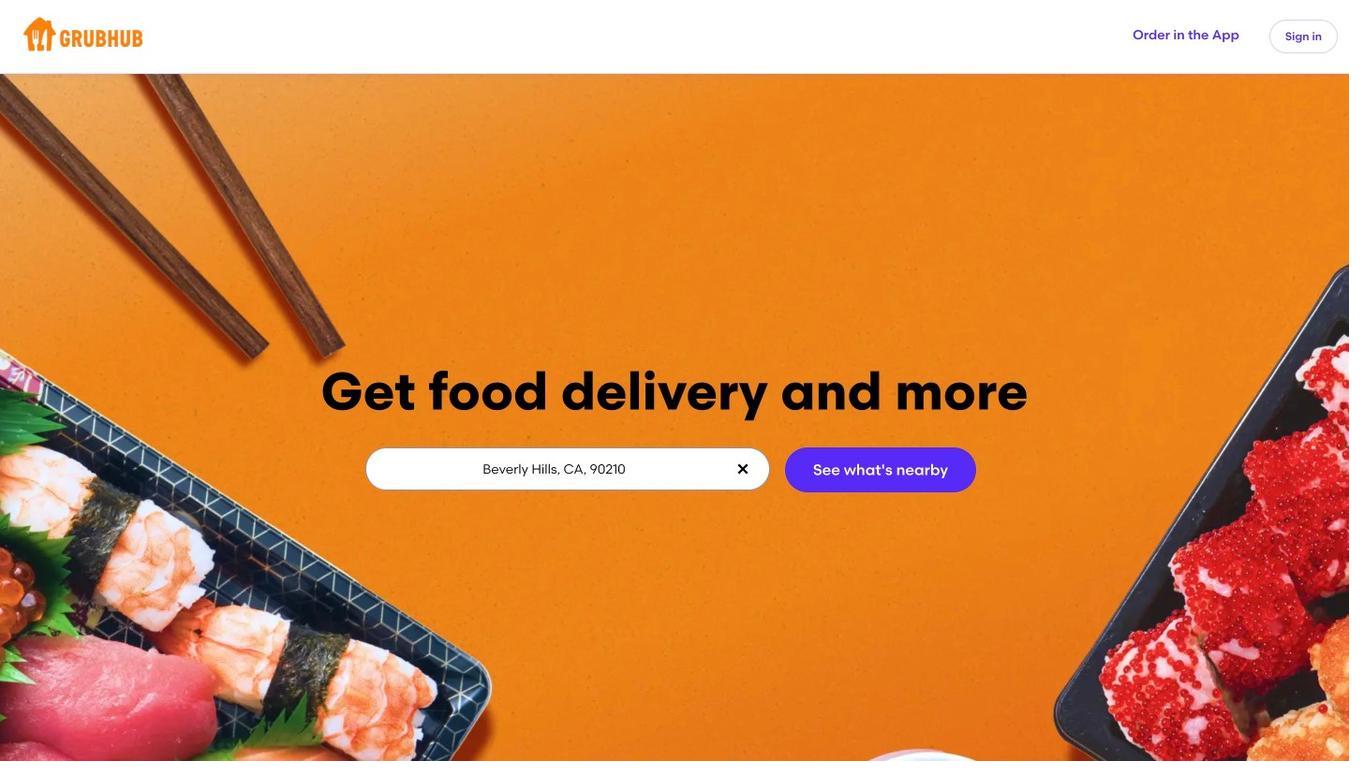 Task type: vqa. For each thing, say whether or not it's contained in the screenshot.
right the "Chicken"
no



Task type: locate. For each thing, give the bounding box(es) containing it.
svg image
[[735, 462, 750, 477]]



Task type: describe. For each thing, give the bounding box(es) containing it.
main navigation navigation
[[0, 0, 1349, 73]]

burger and fries delivery image
[[0, 73, 1349, 762]]

Search Address search field
[[365, 449, 768, 490]]



